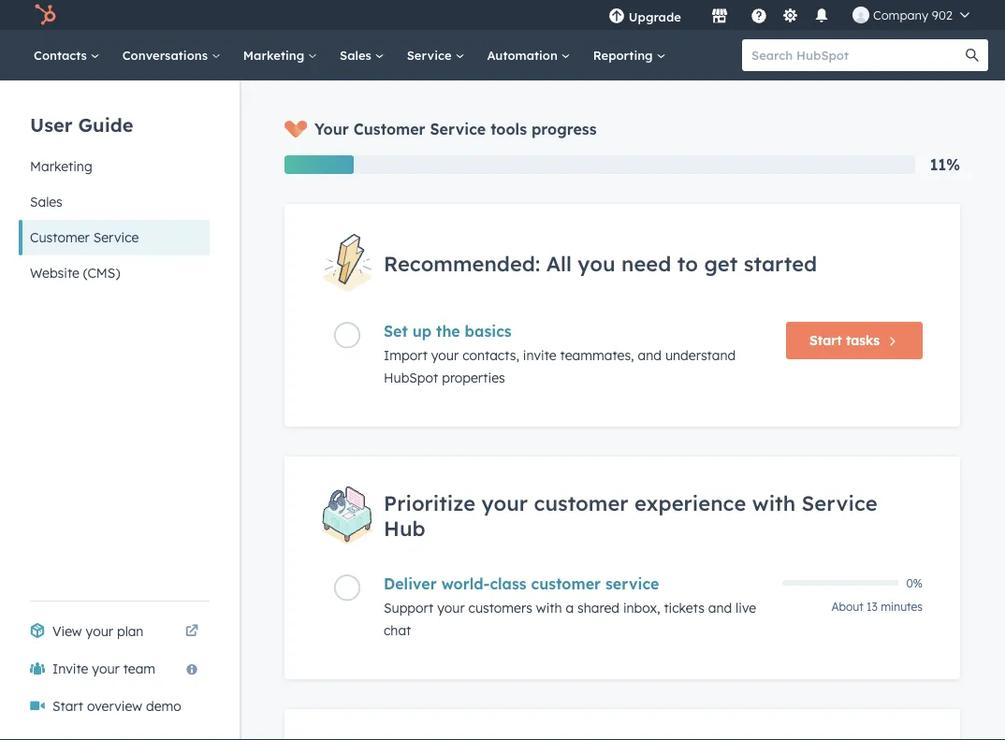 Task type: vqa. For each thing, say whether or not it's contained in the screenshot.
Conversations link
yes



Task type: locate. For each thing, give the bounding box(es) containing it.
sales up customer service
[[30, 194, 63, 210]]

1 horizontal spatial with
[[753, 490, 796, 516]]

marketing button
[[19, 149, 210, 184]]

basics
[[465, 322, 512, 341]]

link opens in a new window image
[[185, 621, 199, 643]]

and left 'understand'
[[638, 348, 662, 364]]

0 vertical spatial customer
[[534, 490, 629, 516]]

set
[[384, 322, 408, 341]]

recommended:
[[384, 250, 540, 276]]

customer up a
[[531, 575, 601, 594]]

0 vertical spatial and
[[638, 348, 662, 364]]

about
[[832, 600, 864, 614]]

website
[[30, 265, 79, 281]]

1 vertical spatial customer
[[531, 575, 601, 594]]

1 horizontal spatial and
[[709, 600, 732, 617]]

0 horizontal spatial sales
[[30, 194, 63, 210]]

customer up deliver world-class customer service button
[[534, 490, 629, 516]]

1 vertical spatial start
[[52, 699, 83, 715]]

support
[[384, 600, 434, 617]]

start overview demo
[[52, 699, 181, 715]]

menu containing company 902
[[595, 0, 983, 30]]

0 horizontal spatial start
[[52, 699, 83, 715]]

0 vertical spatial sales
[[340, 47, 375, 63]]

minutes
[[881, 600, 923, 614]]

reporting
[[593, 47, 657, 63]]

marketing inside button
[[30, 158, 92, 175]]

0 vertical spatial start
[[810, 333, 843, 349]]

0 horizontal spatial and
[[638, 348, 662, 364]]

and inside 'deliver world-class customer service support your customers with a shared inbox, tickets and live chat'
[[709, 600, 732, 617]]

your
[[431, 348, 459, 364], [482, 490, 528, 516], [437, 600, 465, 617], [86, 624, 113, 640], [92, 661, 120, 677]]

customer
[[534, 490, 629, 516], [531, 575, 601, 594]]

conversations
[[122, 47, 211, 63]]

customer
[[354, 120, 426, 139], [30, 229, 90, 246]]

properties
[[442, 370, 505, 386]]

class
[[490, 575, 527, 594]]

to
[[678, 250, 699, 276]]

mateo roberts image
[[853, 7, 870, 23]]

set up the basics import your contacts, invite teammates, and understand hubspot properties
[[384, 322, 736, 386]]

11%
[[931, 155, 961, 174]]

with right experience
[[753, 490, 796, 516]]

contacts,
[[463, 348, 520, 364]]

sales button
[[19, 184, 210, 220]]

user
[[30, 113, 72, 136]]

and left live
[[709, 600, 732, 617]]

1 vertical spatial and
[[709, 600, 732, 617]]

service inside prioritize your customer experience with service hub
[[802, 490, 878, 516]]

start down invite
[[52, 699, 83, 715]]

with
[[753, 490, 796, 516], [536, 600, 562, 617]]

user guide views element
[[19, 81, 210, 291]]

your
[[315, 120, 349, 139]]

1 horizontal spatial start
[[810, 333, 843, 349]]

invite
[[523, 348, 557, 364]]

invite your team
[[52, 661, 156, 677]]

the
[[436, 322, 460, 341]]

0 horizontal spatial marketing
[[30, 158, 92, 175]]

progress
[[532, 120, 597, 139]]

contacts
[[34, 47, 91, 63]]

marketplaces image
[[712, 8, 728, 25]]

with inside prioritize your customer experience with service hub
[[753, 490, 796, 516]]

deliver world-class customer service support your customers with a shared inbox, tickets and live chat
[[384, 575, 757, 639]]

start
[[810, 333, 843, 349], [52, 699, 83, 715]]

demo
[[146, 699, 181, 715]]

view your plan
[[52, 624, 144, 640]]

sales link
[[329, 30, 396, 81]]

all
[[547, 250, 572, 276]]

marketing down user
[[30, 158, 92, 175]]

hubspot link
[[22, 4, 70, 26]]

experience
[[635, 490, 747, 516]]

your down "world-"
[[437, 600, 465, 617]]

with left a
[[536, 600, 562, 617]]

automation
[[487, 47, 562, 63]]

marketing
[[243, 47, 308, 63], [30, 158, 92, 175]]

notifications button
[[806, 0, 838, 30]]

1 vertical spatial marketing
[[30, 158, 92, 175]]

customer right your
[[354, 120, 426, 139]]

your down the
[[431, 348, 459, 364]]

0 horizontal spatial with
[[536, 600, 562, 617]]

deliver
[[384, 575, 437, 594]]

customer up website
[[30, 229, 90, 246]]

marketplaces button
[[700, 0, 740, 30]]

your inside button
[[92, 661, 120, 677]]

your left "plan" at the left of page
[[86, 624, 113, 640]]

search image
[[966, 49, 979, 62]]

upgrade
[[629, 9, 682, 24]]

sales right marketing link
[[340, 47, 375, 63]]

upgrade image
[[608, 8, 625, 25]]

1 horizontal spatial customer
[[354, 120, 426, 139]]

menu
[[595, 0, 983, 30]]

1 vertical spatial with
[[536, 600, 562, 617]]

your inside prioritize your customer experience with service hub
[[482, 490, 528, 516]]

start for start tasks
[[810, 333, 843, 349]]

0 horizontal spatial customer
[[30, 229, 90, 246]]

marketing link
[[232, 30, 329, 81]]

marketing left sales link
[[243, 47, 308, 63]]

your left team on the left of page
[[92, 661, 120, 677]]

your inside set up the basics import your contacts, invite teammates, and understand hubspot properties
[[431, 348, 459, 364]]

1 vertical spatial sales
[[30, 194, 63, 210]]

0 vertical spatial with
[[753, 490, 796, 516]]

search button
[[957, 39, 989, 71]]

start inside "button"
[[810, 333, 843, 349]]

start left tasks
[[810, 333, 843, 349]]

reporting link
[[582, 30, 677, 81]]

notifications image
[[814, 8, 831, 25]]

your inside 'deliver world-class customer service support your customers with a shared inbox, tickets and live chat'
[[437, 600, 465, 617]]

user guide
[[30, 113, 133, 136]]

service
[[407, 47, 455, 63], [430, 120, 486, 139], [93, 229, 139, 246], [802, 490, 878, 516]]

1 horizontal spatial marketing
[[243, 47, 308, 63]]

1 vertical spatial customer
[[30, 229, 90, 246]]

sales
[[340, 47, 375, 63], [30, 194, 63, 210]]

start tasks
[[810, 333, 880, 349]]

your right 'prioritize' at the bottom
[[482, 490, 528, 516]]

1 horizontal spatial sales
[[340, 47, 375, 63]]

recommended: all you need to get started
[[384, 250, 818, 276]]

company
[[874, 7, 929, 22]]

and
[[638, 348, 662, 364], [709, 600, 732, 617]]

chat
[[384, 623, 411, 639]]

shared
[[578, 600, 620, 617]]

with inside 'deliver world-class customer service support your customers with a shared inbox, tickets and live chat'
[[536, 600, 562, 617]]



Task type: describe. For each thing, give the bounding box(es) containing it.
customer service
[[30, 229, 139, 246]]

website (cms) button
[[19, 256, 210, 291]]

start tasks button
[[787, 322, 923, 360]]

prioritize your customer experience with service hub
[[384, 490, 878, 542]]

import
[[384, 348, 428, 364]]

invite
[[52, 661, 88, 677]]

understand
[[666, 348, 736, 364]]

company 902
[[874, 7, 953, 22]]

need
[[622, 250, 672, 276]]

tickets
[[664, 600, 705, 617]]

Search HubSpot search field
[[743, 39, 972, 71]]

started
[[744, 250, 818, 276]]

tasks
[[846, 333, 880, 349]]

start overview demo link
[[19, 688, 210, 726]]

live
[[736, 600, 757, 617]]

link opens in a new window image
[[185, 626, 199, 639]]

deliver world-class customer service button
[[384, 575, 772, 594]]

automation link
[[476, 30, 582, 81]]

customer inside button
[[30, 229, 90, 246]]

0 vertical spatial customer
[[354, 120, 426, 139]]

0 vertical spatial marketing
[[243, 47, 308, 63]]

prioritize
[[384, 490, 476, 516]]

guide
[[78, 113, 133, 136]]

and inside set up the basics import your contacts, invite teammates, and understand hubspot properties
[[638, 348, 662, 364]]

customers
[[469, 600, 533, 617]]

tools
[[491, 120, 527, 139]]

set up the basics button
[[384, 322, 772, 341]]

your for prioritize your customer experience with service hub
[[482, 490, 528, 516]]

hub
[[384, 516, 426, 542]]

your for view your plan
[[86, 624, 113, 640]]

service link
[[396, 30, 476, 81]]

settings link
[[779, 5, 802, 25]]

view your plan link
[[19, 613, 210, 651]]

team
[[123, 661, 156, 677]]

up
[[413, 322, 432, 341]]

help button
[[743, 0, 775, 30]]

hubspot
[[384, 370, 438, 386]]

service
[[606, 575, 660, 594]]

website (cms)
[[30, 265, 120, 281]]

your customer service tools progress
[[315, 120, 597, 139]]

world-
[[442, 575, 490, 594]]

902
[[932, 7, 953, 22]]

get
[[705, 250, 738, 276]]

plan
[[117, 624, 144, 640]]

view
[[52, 624, 82, 640]]

teammates,
[[561, 348, 635, 364]]

hubspot image
[[34, 4, 56, 26]]

inbox,
[[624, 600, 661, 617]]

sales inside button
[[30, 194, 63, 210]]

(cms)
[[83, 265, 120, 281]]

0%
[[907, 576, 923, 590]]

start for start overview demo
[[52, 699, 83, 715]]

contacts link
[[22, 30, 111, 81]]

customer inside prioritize your customer experience with service hub
[[534, 490, 629, 516]]

your customer service tools progress progress bar
[[285, 155, 354, 174]]

about 13 minutes
[[832, 600, 923, 614]]

13
[[867, 600, 878, 614]]

settings image
[[782, 8, 799, 25]]

customer inside 'deliver world-class customer service support your customers with a shared inbox, tickets and live chat'
[[531, 575, 601, 594]]

your for invite your team
[[92, 661, 120, 677]]

customer service button
[[19, 220, 210, 256]]

company 902 button
[[842, 0, 981, 30]]

conversations link
[[111, 30, 232, 81]]

service inside customer service button
[[93, 229, 139, 246]]

help image
[[751, 8, 768, 25]]

overview
[[87, 699, 142, 715]]

a
[[566, 600, 574, 617]]

you
[[578, 250, 616, 276]]

invite your team button
[[19, 651, 210, 688]]

service inside service "link"
[[407, 47, 455, 63]]



